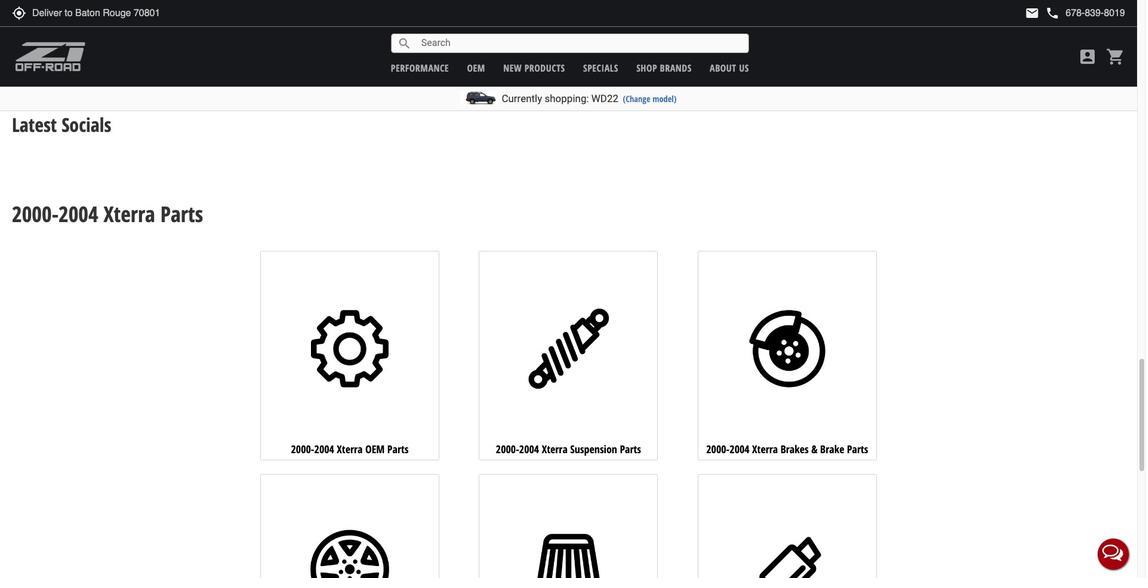 Task type: vqa. For each thing, say whether or not it's contained in the screenshot.
2009-2015 Infiniti QX60 Oxygen & Knock Sensors
no



Task type: describe. For each thing, give the bounding box(es) containing it.
xterra for brakes
[[753, 442, 779, 456]]

us
[[740, 61, 750, 74]]

performance
[[391, 61, 449, 74]]

2004 for 2000-2004 xterra brakes & brake parts
[[730, 442, 750, 456]]

about us
[[710, 61, 750, 74]]

performance link
[[391, 61, 449, 74]]

brake
[[821, 442, 845, 456]]

new products
[[504, 61, 566, 74]]

shop brands link
[[637, 61, 692, 74]]

brands
[[660, 61, 692, 74]]

my_location
[[12, 6, 26, 20]]

brakes
[[781, 442, 809, 456]]

z1 motorsports logo image
[[15, 42, 86, 72]]

2004 for 2000-2004 xterra oem  parts
[[315, 442, 334, 456]]

mail link
[[1026, 6, 1040, 20]]

mail
[[1026, 6, 1040, 20]]

search
[[398, 36, 412, 50]]

latest socials
[[12, 112, 111, 137]]

shop brands
[[637, 61, 692, 74]]

currently
[[502, 93, 543, 105]]

about
[[710, 61, 737, 74]]

account_box link
[[1076, 47, 1101, 66]]

model)
[[653, 93, 677, 105]]

2000-2004 xterra suspension parts
[[496, 442, 642, 456]]

&
[[812, 442, 818, 456]]

0 horizontal spatial oem
[[366, 442, 385, 456]]

2004 for 2000-2004 xterra parts
[[59, 200, 98, 229]]

wd22air intakes image
[[484, 487, 654, 578]]

wd22suspension image
[[484, 264, 654, 434]]

2000-2004 xterra oem  parts link
[[260, 251, 440, 461]]

1 horizontal spatial oem
[[467, 61, 486, 74]]

specials link
[[584, 61, 619, 74]]

2000-2004 xterra brakes & brake parts link
[[698, 251, 877, 461]]

2004 for 2000-2004 xterra suspension parts
[[520, 442, 540, 456]]

2000-2004 xterra suspension parts link
[[479, 251, 659, 461]]

oem link
[[467, 61, 486, 74]]

2000-2004 xterra brakes & brake parts
[[707, 442, 869, 456]]

shopping:
[[545, 93, 589, 105]]

wd22exhaust image
[[702, 487, 873, 578]]



Task type: locate. For each thing, give the bounding box(es) containing it.
shopping_cart link
[[1104, 47, 1126, 66]]

mail phone
[[1026, 6, 1061, 20]]

socials
[[62, 112, 111, 137]]

shopping_cart
[[1107, 47, 1126, 66]]

account_box
[[1079, 47, 1098, 66]]

2000-
[[12, 200, 59, 229], [291, 442, 315, 456], [496, 442, 520, 456], [707, 442, 730, 456]]

xterra for parts
[[104, 200, 155, 229]]

2000- for 2000-2004 xterra brakes & brake parts
[[707, 442, 730, 456]]

2000-2004 xterra parts
[[12, 200, 203, 229]]

specials
[[584, 61, 619, 74]]

(change
[[623, 93, 651, 105]]

0 vertical spatial oem
[[467, 61, 486, 74]]

2004
[[59, 200, 98, 229], [315, 442, 334, 456], [520, 442, 540, 456], [730, 442, 750, 456]]

xterra
[[104, 200, 155, 229], [337, 442, 363, 456], [542, 442, 568, 456], [753, 442, 779, 456]]

phone
[[1046, 6, 1061, 20]]

wd22brakes image
[[702, 264, 873, 434]]

xterra for oem
[[337, 442, 363, 456]]

2000- for 2000-2004 xterra parts
[[12, 200, 59, 229]]

2000- for 2000-2004 xterra suspension parts
[[496, 442, 520, 456]]

suspension
[[571, 442, 618, 456]]

phone link
[[1046, 6, 1126, 20]]

new
[[504, 61, 522, 74]]

1 vertical spatial oem
[[366, 442, 385, 456]]

wd22oem parts image
[[265, 264, 436, 434]]

wd22wheels / tires image
[[265, 487, 436, 578]]

latest
[[12, 112, 57, 137]]

xterra for suspension
[[542, 442, 568, 456]]

(change model) link
[[623, 93, 677, 105]]

currently shopping: wd22 (change model)
[[502, 93, 677, 105]]

parts
[[161, 200, 203, 229], [388, 442, 409, 456], [620, 442, 642, 456], [848, 442, 869, 456]]

wd22
[[592, 93, 619, 105]]

shop
[[637, 61, 658, 74]]

oem
[[467, 61, 486, 74], [366, 442, 385, 456]]

2000- for 2000-2004 xterra oem  parts
[[291, 442, 315, 456]]

2000-2004 xterra oem  parts
[[291, 442, 409, 456]]

Search search field
[[412, 34, 749, 53]]

new products link
[[504, 61, 566, 74]]

products
[[525, 61, 566, 74]]

about us link
[[710, 61, 750, 74]]



